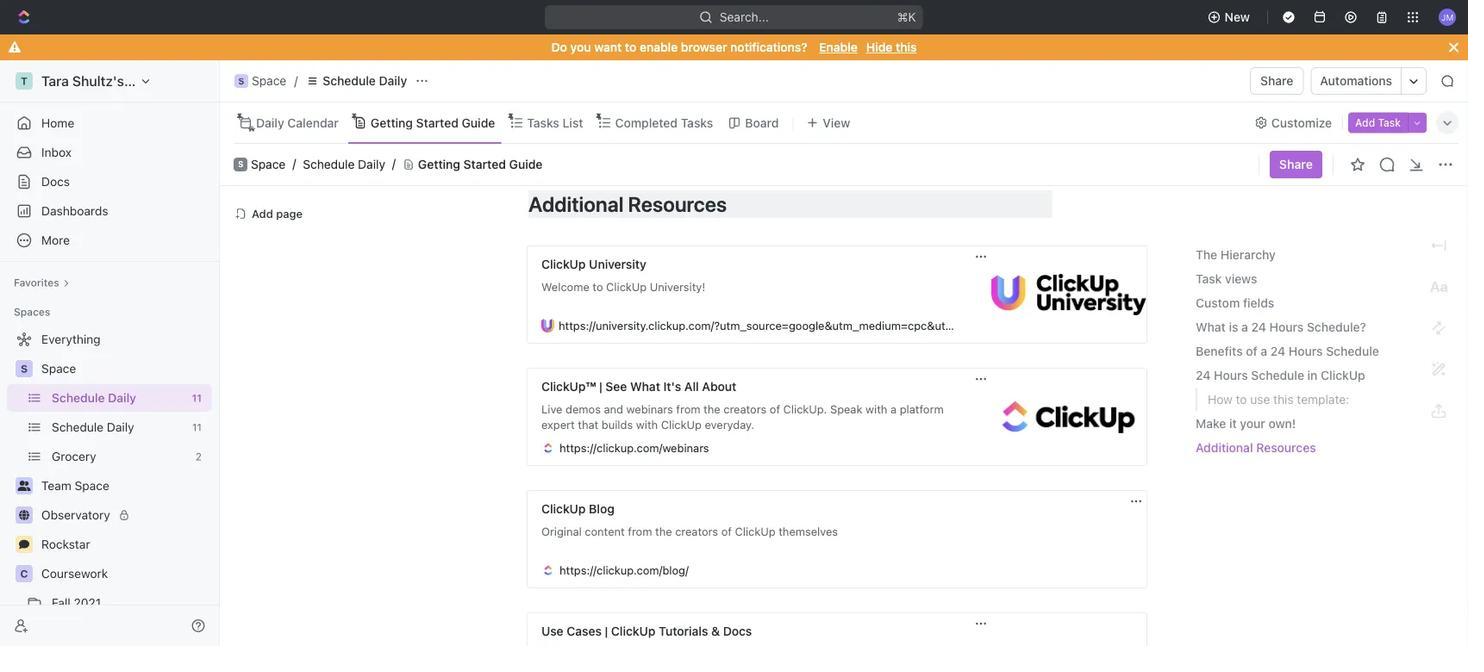 Task type: locate. For each thing, give the bounding box(es) containing it.
1 vertical spatial task
[[1196, 272, 1222, 286]]

to
[[625, 40, 637, 54], [1236, 393, 1247, 407]]

guide
[[462, 116, 495, 130], [509, 157, 543, 172]]

inbox link
[[7, 139, 212, 166]]

resources
[[628, 193, 727, 217], [1257, 441, 1317, 455]]

0 vertical spatial additional
[[529, 193, 624, 217]]

0 vertical spatial 24
[[1252, 320, 1267, 335]]

globe image
[[19, 511, 29, 521]]

clickup university
[[542, 258, 647, 272]]

this
[[896, 40, 917, 54], [1274, 393, 1294, 407]]

getting started guide
[[371, 116, 495, 130], [418, 157, 543, 172]]

schedule?
[[1307, 320, 1367, 335]]

space for team space
[[75, 479, 109, 493]]

24 for is
[[1252, 320, 1267, 335]]

additional down it
[[1196, 441, 1254, 455]]

observatory
[[41, 508, 110, 523]]

s inside navigation
[[21, 363, 28, 375]]

0 vertical spatial 11
[[192, 392, 202, 404]]

space for s space
[[251, 157, 286, 172]]

0 vertical spatial space link
[[251, 157, 286, 172]]

add left the page in the top of the page
[[252, 207, 273, 220]]

space, , element down spaces
[[16, 360, 33, 378]]

what left is
[[1196, 320, 1226, 335]]

clickup left university
[[542, 258, 586, 272]]

space down daily calendar link
[[251, 157, 286, 172]]

1 vertical spatial space, , element
[[16, 360, 33, 378]]

0 horizontal spatial started
[[416, 116, 459, 130]]

0 vertical spatial hours
[[1270, 320, 1304, 335]]

completed
[[615, 116, 678, 130]]

1 vertical spatial what
[[630, 380, 661, 395]]

task inside add task button
[[1378, 117, 1401, 129]]

1 vertical spatial 24
[[1271, 345, 1286, 359]]

1 horizontal spatial what
[[1196, 320, 1226, 335]]

additional resources
[[529, 193, 1052, 217], [1196, 441, 1317, 455]]

s space /
[[239, 74, 298, 88]]

2 vertical spatial hours
[[1214, 369, 1249, 383]]

in
[[1308, 369, 1318, 383]]

0 vertical spatial a
[[1242, 320, 1249, 335]]

0 vertical spatial task
[[1378, 117, 1401, 129]]

0 vertical spatial getting
[[371, 116, 413, 130]]

2 tasks from the left
[[681, 116, 713, 130]]

2 horizontal spatial 24
[[1271, 345, 1286, 359]]

| left see
[[599, 380, 603, 395]]

space link down everything link
[[41, 355, 209, 383]]

1 11 from the top
[[192, 392, 202, 404]]

this right use
[[1274, 393, 1294, 407]]

list
[[563, 116, 583, 130]]

0 horizontal spatial space, , element
[[16, 360, 33, 378]]

space up observatory
[[75, 479, 109, 493]]

1 horizontal spatial task
[[1378, 117, 1401, 129]]

grocery link
[[52, 443, 189, 471]]

hide
[[867, 40, 893, 54]]

board
[[745, 116, 779, 130]]

24 down benefits
[[1196, 369, 1211, 383]]

1 vertical spatial guide
[[509, 157, 543, 172]]

jm
[[1442, 12, 1454, 22]]

guide down tasks list link
[[509, 157, 543, 172]]

s for s
[[21, 363, 28, 375]]

the
[[1196, 248, 1218, 262]]

0 vertical spatial space, , element
[[235, 74, 248, 88]]

tree containing everything
[[7, 326, 212, 647]]

share inside button
[[1261, 74, 1294, 88]]

schedule daily link
[[301, 71, 412, 91], [303, 157, 385, 172], [52, 385, 185, 412], [52, 414, 185, 442]]

space left /
[[252, 74, 287, 88]]

what
[[1196, 320, 1226, 335], [630, 380, 661, 395]]

own!
[[1269, 417, 1296, 431]]

1 horizontal spatial a
[[1261, 345, 1268, 359]]

to left use
[[1236, 393, 1247, 407]]

to right want
[[625, 40, 637, 54]]

1 vertical spatial additional resources
[[1196, 441, 1317, 455]]

1 vertical spatial this
[[1274, 393, 1294, 407]]

1 horizontal spatial started
[[464, 157, 506, 172]]

this right hide
[[896, 40, 917, 54]]

0 vertical spatial resources
[[628, 193, 727, 217]]

24 down fields
[[1252, 320, 1267, 335]]

s inside s space /
[[239, 76, 244, 86]]

0 vertical spatial getting started guide
[[371, 116, 495, 130]]

browser
[[681, 40, 727, 54]]

0 horizontal spatial 24
[[1196, 369, 1211, 383]]

2 vertical spatial 24
[[1196, 369, 1211, 383]]

getting right calendar
[[371, 116, 413, 130]]

1 vertical spatial space link
[[41, 355, 209, 383]]

use
[[1251, 393, 1271, 407]]

notifications?
[[731, 40, 808, 54]]

do
[[552, 40, 567, 54]]

0 vertical spatial s
[[239, 76, 244, 86]]

0 vertical spatial docs
[[41, 175, 70, 189]]

shultz's
[[72, 73, 124, 89]]

a
[[1242, 320, 1249, 335], [1261, 345, 1268, 359]]

2 11 from the top
[[192, 422, 202, 434]]

how to use this template:
[[1208, 393, 1350, 407]]

tree
[[7, 326, 212, 647]]

add
[[1356, 117, 1376, 129], [252, 207, 273, 220]]

view
[[823, 116, 851, 130]]

docs
[[41, 175, 70, 189], [723, 625, 752, 639]]

1 horizontal spatial to
[[1236, 393, 1247, 407]]

1 horizontal spatial add
[[1356, 117, 1376, 129]]

2 vertical spatial s
[[21, 363, 28, 375]]

page
[[276, 207, 303, 220]]

0 vertical spatial guide
[[462, 116, 495, 130]]

0 horizontal spatial task
[[1196, 272, 1222, 286]]

1 vertical spatial 11
[[192, 422, 202, 434]]

add for add page
[[252, 207, 273, 220]]

clickup
[[542, 258, 586, 272], [1321, 369, 1366, 383], [542, 503, 586, 517], [611, 625, 656, 639]]

task down automations button
[[1378, 117, 1401, 129]]

1 vertical spatial |
[[605, 625, 608, 639]]

additional up "clickup university"
[[529, 193, 624, 217]]

a for is
[[1242, 320, 1249, 335]]

1 horizontal spatial getting
[[418, 157, 461, 172]]

tasks left list
[[527, 116, 560, 130]]

0 vertical spatial to
[[625, 40, 637, 54]]

1 horizontal spatial additional
[[1196, 441, 1254, 455]]

docs down 'inbox'
[[41, 175, 70, 189]]

s for s space
[[238, 160, 243, 169]]

0 vertical spatial additional resources
[[529, 193, 1052, 217]]

resources down completed tasks
[[628, 193, 727, 217]]

automations
[[1321, 74, 1393, 88]]

1 horizontal spatial additional resources
[[1196, 441, 1317, 455]]

schedule daily down calendar
[[303, 157, 385, 172]]

1 vertical spatial add
[[252, 207, 273, 220]]

share up customize button
[[1261, 74, 1294, 88]]

1 vertical spatial hours
[[1289, 345, 1323, 359]]

0 horizontal spatial add
[[252, 207, 273, 220]]

0 horizontal spatial docs
[[41, 175, 70, 189]]

daily calendar
[[256, 116, 339, 130]]

1 horizontal spatial |
[[605, 625, 608, 639]]

1 horizontal spatial tasks
[[681, 116, 713, 130]]

what left it's
[[630, 380, 661, 395]]

schedule daily up grocery
[[52, 420, 134, 435]]

it's
[[664, 380, 682, 395]]

workspace
[[128, 73, 199, 89]]

1 vertical spatial s
[[238, 160, 243, 169]]

coursework link
[[41, 561, 209, 588]]

getting down getting started guide link
[[418, 157, 461, 172]]

add down automations button
[[1356, 117, 1376, 129]]

11
[[192, 392, 202, 404], [192, 422, 202, 434]]

1 vertical spatial docs
[[723, 625, 752, 639]]

home link
[[7, 110, 212, 137]]

| right cases
[[605, 625, 608, 639]]

of
[[1246, 345, 1258, 359]]

https://clickup.com/blog/
[[560, 565, 689, 578]]

0 vertical spatial add
[[1356, 117, 1376, 129]]

getting
[[371, 116, 413, 130], [418, 157, 461, 172]]

space link up the add page
[[251, 157, 286, 172]]

grocery
[[52, 450, 96, 464]]

0 horizontal spatial to
[[625, 40, 637, 54]]

clickup blog
[[542, 503, 615, 517]]

university
[[589, 258, 647, 272]]

schedule
[[323, 74, 376, 88], [303, 157, 355, 172], [1327, 345, 1380, 359], [1252, 369, 1305, 383], [52, 391, 105, 405], [52, 420, 104, 435]]

0 horizontal spatial a
[[1242, 320, 1249, 335]]

space, , element
[[235, 74, 248, 88], [16, 360, 33, 378]]

0 horizontal spatial this
[[896, 40, 917, 54]]

1 vertical spatial getting
[[418, 157, 461, 172]]

guide left tasks list link
[[462, 116, 495, 130]]

hours up how
[[1214, 369, 1249, 383]]

task down the
[[1196, 272, 1222, 286]]

a right of
[[1261, 345, 1268, 359]]

s
[[239, 76, 244, 86], [238, 160, 243, 169], [21, 363, 28, 375]]

task
[[1378, 117, 1401, 129], [1196, 272, 1222, 286]]

1 vertical spatial a
[[1261, 345, 1268, 359]]

24
[[1252, 320, 1267, 335], [1271, 345, 1286, 359], [1196, 369, 1211, 383]]

1 horizontal spatial 24
[[1252, 320, 1267, 335]]

0 horizontal spatial space link
[[41, 355, 209, 383]]

add inside button
[[1356, 117, 1376, 129]]

home
[[41, 116, 74, 130]]

inbox
[[41, 145, 72, 160]]

view button
[[801, 103, 857, 143]]

it
[[1230, 417, 1237, 431]]

s inside s space
[[238, 160, 243, 169]]

search...
[[720, 10, 769, 24]]

docs right &
[[723, 625, 752, 639]]

24 up 24 hours schedule in clickup
[[1271, 345, 1286, 359]]

space
[[252, 74, 287, 88], [251, 157, 286, 172], [41, 362, 76, 376], [75, 479, 109, 493]]

0 horizontal spatial additional
[[529, 193, 624, 217]]

hierarchy
[[1221, 248, 1276, 262]]

0 horizontal spatial |
[[599, 380, 603, 395]]

team
[[41, 479, 71, 493]]

0 vertical spatial share
[[1261, 74, 1294, 88]]

0 vertical spatial this
[[896, 40, 917, 54]]

0 horizontal spatial resources
[[628, 193, 727, 217]]

share down customize button
[[1280, 157, 1313, 172]]

space down everything
[[41, 362, 76, 376]]

1 horizontal spatial docs
[[723, 625, 752, 639]]

comment image
[[19, 540, 29, 550]]

tasks right completed
[[681, 116, 713, 130]]

1 vertical spatial resources
[[1257, 441, 1317, 455]]

1 tasks from the left
[[527, 116, 560, 130]]

additional
[[529, 193, 624, 217], [1196, 441, 1254, 455]]

0 vertical spatial what
[[1196, 320, 1226, 335]]

space, , element left /
[[235, 74, 248, 88]]

share button
[[1251, 67, 1304, 95]]

&
[[712, 625, 720, 639]]

0 vertical spatial started
[[416, 116, 459, 130]]

everything
[[41, 332, 101, 347]]

⌘k
[[898, 10, 917, 24]]

hours up in
[[1289, 345, 1323, 359]]

clickup™ | see what it's all about
[[542, 380, 737, 395]]

0 horizontal spatial tasks
[[527, 116, 560, 130]]

use
[[542, 625, 564, 639]]

hours up benefits of a 24 hours schedule
[[1270, 320, 1304, 335]]

0 horizontal spatial what
[[630, 380, 661, 395]]

resources down "own!"
[[1257, 441, 1317, 455]]

tasks
[[527, 116, 560, 130], [681, 116, 713, 130]]

1 horizontal spatial space, , element
[[235, 74, 248, 88]]

a right is
[[1242, 320, 1249, 335]]



Task type: describe. For each thing, give the bounding box(es) containing it.
1 vertical spatial getting started guide
[[418, 157, 543, 172]]

automations button
[[1312, 68, 1401, 94]]

spaces
[[14, 306, 50, 318]]

clickup right cases
[[611, 625, 656, 639]]

favorites button
[[7, 273, 77, 293]]

task views
[[1196, 272, 1258, 286]]

what is a 24 hours schedule?
[[1196, 320, 1367, 335]]

tasks inside completed tasks link
[[681, 116, 713, 130]]

clickup right in
[[1321, 369, 1366, 383]]

you
[[571, 40, 591, 54]]

template:
[[1297, 393, 1350, 407]]

1 horizontal spatial resources
[[1257, 441, 1317, 455]]

rockstar
[[41, 538, 90, 552]]

enable
[[819, 40, 858, 54]]

fields
[[1244, 296, 1275, 310]]

0 horizontal spatial additional resources
[[529, 193, 1052, 217]]

tara
[[41, 73, 69, 89]]

new
[[1225, 10, 1250, 24]]

1 horizontal spatial space link
[[251, 157, 286, 172]]

tara shultz's workspace
[[41, 73, 199, 89]]

0 horizontal spatial guide
[[462, 116, 495, 130]]

all
[[685, 380, 699, 395]]

customize
[[1272, 116, 1332, 130]]

add page
[[252, 207, 303, 220]]

about
[[702, 380, 737, 395]]

a for of
[[1261, 345, 1268, 359]]

1 vertical spatial to
[[1236, 393, 1247, 407]]

customize button
[[1250, 111, 1338, 135]]

fall
[[52, 596, 70, 611]]

views
[[1225, 272, 1258, 286]]

your
[[1240, 417, 1266, 431]]

tara shultz's workspace, , element
[[16, 72, 33, 90]]

24 for of
[[1271, 345, 1286, 359]]

0 horizontal spatial getting
[[371, 116, 413, 130]]

hours for schedule
[[1289, 345, 1323, 359]]

add task button
[[1349, 113, 1408, 133]]

team space link
[[41, 473, 209, 500]]

2021
[[74, 596, 101, 611]]

blog
[[589, 503, 615, 517]]

clickup left blog
[[542, 503, 586, 517]]

getting started guide inside getting started guide link
[[371, 116, 495, 130]]

board link
[[742, 111, 779, 135]]

c
[[20, 568, 28, 580]]

daily calendar link
[[253, 111, 339, 135]]

s space
[[238, 157, 286, 172]]

rockstar link
[[41, 531, 209, 559]]

schedule daily up calendar
[[323, 74, 407, 88]]

enable
[[640, 40, 678, 54]]

add task
[[1356, 117, 1401, 129]]

add for add task
[[1356, 117, 1376, 129]]

favorites
[[14, 277, 59, 289]]

space for s space /
[[252, 74, 287, 88]]

t
[[21, 75, 28, 87]]

1 horizontal spatial guide
[[509, 157, 543, 172]]

everything link
[[7, 326, 209, 354]]

docs inside sidebar navigation
[[41, 175, 70, 189]]

coursework, , element
[[16, 566, 33, 583]]

how
[[1208, 393, 1233, 407]]

user group image
[[18, 481, 31, 492]]

1 horizontal spatial this
[[1274, 393, 1294, 407]]

schedule daily down everything link
[[52, 391, 136, 405]]

use cases | clickup tutorials & docs
[[542, 625, 752, 639]]

24 hours schedule in clickup
[[1196, 369, 1366, 383]]

more button
[[7, 227, 212, 254]]

calendar
[[288, 116, 339, 130]]

space, , element inside tree
[[16, 360, 33, 378]]

see
[[606, 380, 627, 395]]

1 vertical spatial share
[[1280, 157, 1313, 172]]

1 vertical spatial started
[[464, 157, 506, 172]]

completed tasks link
[[612, 111, 713, 135]]

make
[[1196, 417, 1227, 431]]

more
[[41, 233, 70, 248]]

hours for schedule?
[[1270, 320, 1304, 335]]

is
[[1229, 320, 1239, 335]]

coursework
[[41, 567, 108, 581]]

cases
[[567, 625, 602, 639]]

new button
[[1201, 3, 1261, 31]]

docs link
[[7, 168, 212, 196]]

tasks list link
[[524, 111, 583, 135]]

2
[[196, 451, 202, 463]]

observatory link
[[41, 502, 209, 530]]

completed tasks
[[615, 116, 713, 130]]

want
[[594, 40, 622, 54]]

getting started guide link
[[367, 111, 495, 135]]

make it your own!
[[1196, 417, 1296, 431]]

dashboards
[[41, 204, 108, 218]]

tutorials
[[659, 625, 708, 639]]

tasks inside tasks list link
[[527, 116, 560, 130]]

1 vertical spatial additional
[[1196, 441, 1254, 455]]

benefits
[[1196, 345, 1243, 359]]

custom fields
[[1196, 296, 1275, 310]]

view button
[[801, 111, 857, 135]]

0 vertical spatial |
[[599, 380, 603, 395]]

tasks list
[[527, 116, 583, 130]]

benefits of a 24 hours schedule
[[1196, 345, 1380, 359]]

clickup™
[[542, 380, 596, 395]]

tree inside sidebar navigation
[[7, 326, 212, 647]]

team space
[[41, 479, 109, 493]]

the hierarchy
[[1196, 248, 1276, 262]]

s for s space /
[[239, 76, 244, 86]]

sidebar navigation
[[0, 60, 223, 647]]

dashboards link
[[7, 197, 212, 225]]

/
[[294, 74, 298, 88]]

custom
[[1196, 296, 1240, 310]]



Task type: vqa. For each thing, say whether or not it's contained in the screenshot.
&
yes



